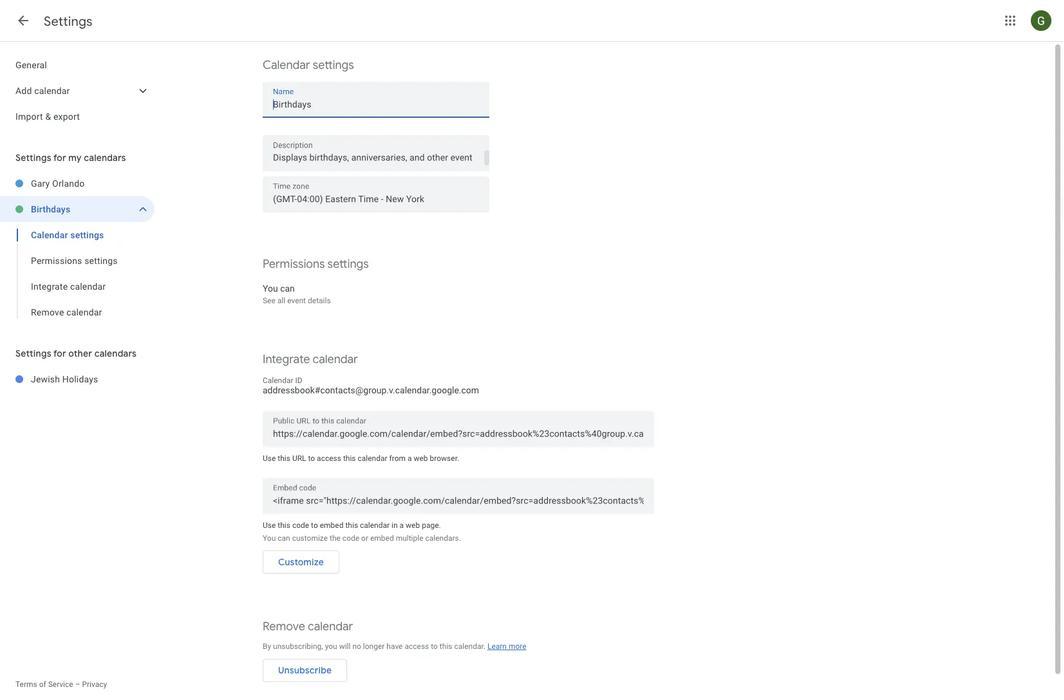 Task type: vqa. For each thing, say whether or not it's contained in the screenshot.
2nd "Use" from the bottom of the page
yes



Task type: describe. For each thing, give the bounding box(es) containing it.
will
[[339, 642, 351, 651]]

use for use this url to access this calendar from a web browser.
[[263, 454, 276, 463]]

calendar.
[[454, 642, 486, 651]]

&
[[45, 111, 51, 122]]

–
[[75, 680, 80, 689]]

calendar inside calendar id addressbook#contacts@group.v.calendar.google.com
[[263, 376, 293, 385]]

page.
[[422, 521, 441, 530]]

learn
[[487, 642, 507, 651]]

this up you can customize the code or embed multiple calendars.
[[345, 521, 358, 530]]

other
[[68, 348, 92, 359]]

this left url
[[278, 454, 290, 463]]

birthdays tree item
[[0, 196, 155, 222]]

by
[[263, 642, 271, 651]]

settings for settings for my calendars
[[15, 152, 51, 164]]

export
[[53, 111, 80, 122]]

gary orlando tree item
[[0, 171, 155, 196]]

integrate inside group
[[31, 281, 68, 292]]

gary orlando
[[31, 178, 85, 189]]

see
[[263, 296, 276, 305]]

0 vertical spatial calendar
[[263, 58, 310, 72]]

1 vertical spatial access
[[405, 642, 429, 651]]

0 vertical spatial code
[[292, 521, 309, 530]]

remove calendar inside group
[[31, 307, 102, 318]]

no
[[353, 642, 361, 651]]

tree containing general
[[0, 52, 155, 129]]

orlando
[[52, 178, 85, 189]]

gary
[[31, 178, 50, 189]]

my
[[68, 152, 82, 164]]

can for you can see all event details
[[280, 283, 295, 294]]

add
[[15, 85, 32, 96]]

privacy link
[[82, 680, 107, 689]]

permissions settings inside group
[[31, 255, 118, 266]]

the
[[330, 534, 341, 543]]

unsubscribe button
[[263, 655, 347, 686]]

multiple
[[396, 534, 423, 543]]

or
[[361, 534, 368, 543]]

permissions inside group
[[31, 255, 82, 266]]

details
[[308, 296, 331, 305]]

for for other
[[53, 348, 66, 359]]

you can customize the code or embed multiple calendars.
[[263, 534, 461, 543]]

use for use this code to embed this calendar in a web page.
[[263, 521, 276, 530]]

calendars for settings for other calendars
[[94, 348, 137, 359]]

1 horizontal spatial remove
[[263, 619, 305, 634]]

use this url to access this calendar from a web browser.
[[263, 454, 459, 463]]

settings for my calendars tree
[[0, 171, 155, 325]]

calendar settings inside settings for my calendars tree
[[31, 230, 104, 240]]

general
[[15, 60, 47, 70]]

0 horizontal spatial access
[[317, 454, 341, 463]]

web for page.
[[406, 521, 420, 530]]

import
[[15, 111, 43, 122]]

calendars.
[[425, 534, 461, 543]]

web for browser.
[[414, 454, 428, 463]]

longer
[[363, 642, 385, 651]]

from
[[389, 454, 406, 463]]

for for my
[[53, 152, 66, 164]]

0 horizontal spatial embed
[[320, 521, 344, 530]]

1 horizontal spatial permissions settings
[[263, 257, 369, 271]]

have
[[387, 642, 403, 651]]

settings for my calendars
[[15, 152, 126, 164]]

customize
[[292, 534, 328, 543]]

settings for settings
[[44, 13, 93, 29]]

customize
[[278, 556, 324, 568]]

group containing calendar settings
[[0, 222, 155, 325]]

holidays
[[62, 374, 98, 384]]

remove inside group
[[31, 307, 64, 318]]



Task type: locate. For each thing, give the bounding box(es) containing it.
0 vertical spatial calendar settings
[[263, 58, 354, 72]]

you inside you can see all event details
[[263, 283, 278, 294]]

code
[[292, 521, 309, 530], [343, 534, 359, 543]]

use this code to embed this calendar in a web page.
[[263, 521, 441, 530]]

unsubscribe
[[278, 665, 332, 677]]

can inside you can see all event details
[[280, 283, 295, 294]]

embed right or
[[370, 534, 394, 543]]

0 horizontal spatial integrate
[[31, 281, 68, 292]]

settings
[[313, 58, 354, 72], [70, 230, 104, 240], [84, 255, 118, 266], [328, 257, 369, 271]]

2 vertical spatial calendar
[[263, 376, 293, 385]]

to right url
[[308, 454, 315, 463]]

0 vertical spatial integrate calendar
[[31, 281, 106, 292]]

2 vertical spatial settings
[[15, 348, 51, 359]]

0 horizontal spatial a
[[400, 521, 404, 530]]

0 horizontal spatial remove
[[31, 307, 64, 318]]

access right url
[[317, 454, 341, 463]]

terms of service – privacy
[[15, 680, 107, 689]]

code up customize
[[292, 521, 309, 530]]

1 horizontal spatial remove calendar
[[263, 619, 353, 634]]

integrate calendar inside settings for my calendars tree
[[31, 281, 106, 292]]

access right have
[[405, 642, 429, 651]]

for
[[53, 152, 66, 164], [53, 348, 66, 359]]

1 you from the top
[[263, 283, 278, 294]]

a for in
[[400, 521, 404, 530]]

you for you can see all event details
[[263, 283, 278, 294]]

permissions
[[31, 255, 82, 266], [263, 257, 325, 271]]

settings right the go back image
[[44, 13, 93, 29]]

add calendar
[[15, 85, 70, 96]]

1 vertical spatial embed
[[370, 534, 394, 543]]

0 vertical spatial use
[[263, 454, 276, 463]]

remove calendar up settings for other calendars
[[31, 307, 102, 318]]

you for you can customize the code or embed multiple calendars.
[[263, 534, 276, 543]]

calendar id addressbook#contacts@group.v.calendar.google.com
[[263, 376, 479, 396]]

2 use from the top
[[263, 521, 276, 530]]

1 horizontal spatial a
[[408, 454, 412, 463]]

use
[[263, 454, 276, 463], [263, 521, 276, 530]]

0 vertical spatial can
[[280, 283, 295, 294]]

in
[[392, 521, 398, 530]]

1 vertical spatial to
[[311, 521, 318, 530]]

code down use this code to embed this calendar in a web page.
[[343, 534, 359, 543]]

1 vertical spatial integrate
[[263, 352, 310, 367]]

settings heading
[[44, 13, 93, 29]]

of
[[39, 680, 46, 689]]

1 use from the top
[[263, 454, 276, 463]]

calendars
[[84, 152, 126, 164], [94, 348, 137, 359]]

calendar inside group
[[31, 230, 68, 240]]

for left 'other'
[[53, 348, 66, 359]]

1 vertical spatial for
[[53, 348, 66, 359]]

settings for other calendars
[[15, 348, 137, 359]]

1 horizontal spatial integrate
[[263, 352, 310, 367]]

calendars right my
[[84, 152, 126, 164]]

0 horizontal spatial integrate calendar
[[31, 281, 106, 292]]

0 vertical spatial remove
[[31, 307, 64, 318]]

0 vertical spatial to
[[308, 454, 315, 463]]

jewish holidays link
[[31, 366, 155, 392]]

1 vertical spatial code
[[343, 534, 359, 543]]

0 horizontal spatial remove calendar
[[31, 307, 102, 318]]

integrate
[[31, 281, 68, 292], [263, 352, 310, 367]]

remove up settings for other calendars
[[31, 307, 64, 318]]

service
[[48, 680, 73, 689]]

embed
[[320, 521, 344, 530], [370, 534, 394, 543]]

1 horizontal spatial integrate calendar
[[263, 352, 358, 367]]

url
[[292, 454, 306, 463]]

2 for from the top
[[53, 348, 66, 359]]

calendars for settings for my calendars
[[84, 152, 126, 164]]

jewish holidays tree item
[[0, 366, 155, 392]]

you
[[325, 642, 337, 651]]

settings up gary
[[15, 152, 51, 164]]

1 vertical spatial integrate calendar
[[263, 352, 358, 367]]

1 vertical spatial can
[[278, 534, 290, 543]]

this left calendar.
[[440, 642, 452, 651]]

tree
[[0, 52, 155, 129]]

terms of service link
[[15, 680, 73, 689]]

1 vertical spatial you
[[263, 534, 276, 543]]

permissions settings
[[31, 255, 118, 266], [263, 257, 369, 271]]

1 horizontal spatial permissions
[[263, 257, 325, 271]]

this up customize
[[278, 521, 290, 530]]

a for from
[[408, 454, 412, 463]]

web right from
[[414, 454, 428, 463]]

settings up jewish
[[15, 348, 51, 359]]

settings
[[44, 13, 93, 29], [15, 152, 51, 164], [15, 348, 51, 359]]

a right in
[[400, 521, 404, 530]]

can
[[280, 283, 295, 294], [278, 534, 290, 543]]

access
[[317, 454, 341, 463], [405, 642, 429, 651]]

0 horizontal spatial code
[[292, 521, 309, 530]]

0 vertical spatial web
[[414, 454, 428, 463]]

1 vertical spatial remove
[[263, 619, 305, 634]]

0 horizontal spatial permissions
[[31, 255, 82, 266]]

remove up unsubscribing, at the left bottom of the page
[[263, 619, 305, 634]]

a right from
[[408, 454, 412, 463]]

calendar settings
[[263, 58, 354, 72], [31, 230, 104, 240]]

calendar
[[263, 58, 310, 72], [31, 230, 68, 240], [263, 376, 293, 385]]

event
[[287, 296, 306, 305]]

0 vertical spatial you
[[263, 283, 278, 294]]

0 vertical spatial remove calendar
[[31, 307, 102, 318]]

1 horizontal spatial code
[[343, 534, 359, 543]]

embed up the
[[320, 521, 344, 530]]

0 vertical spatial a
[[408, 454, 412, 463]]

1 vertical spatial web
[[406, 521, 420, 530]]

privacy
[[82, 680, 107, 689]]

2 you from the top
[[263, 534, 276, 543]]

you
[[263, 283, 278, 294], [263, 534, 276, 543]]

0 vertical spatial calendars
[[84, 152, 126, 164]]

1 vertical spatial calendar settings
[[31, 230, 104, 240]]

permissions settings down birthdays "tree item" in the top of the page
[[31, 255, 118, 266]]

0 vertical spatial access
[[317, 454, 341, 463]]

1 vertical spatial calendars
[[94, 348, 137, 359]]

you left customize
[[263, 534, 276, 543]]

jewish
[[31, 374, 60, 384]]

import & export
[[15, 111, 80, 122]]

Displays birthdays, anniversaries, and other event dates of people in Google Contacts. text field
[[263, 150, 489, 166]]

birthdays
[[31, 204, 70, 214]]

0 vertical spatial for
[[53, 152, 66, 164]]

to up customize
[[311, 521, 318, 530]]

2 vertical spatial to
[[431, 642, 438, 651]]

0 horizontal spatial permissions settings
[[31, 255, 118, 266]]

None text field
[[273, 190, 479, 208], [273, 425, 644, 443], [273, 492, 644, 510], [273, 190, 479, 208], [273, 425, 644, 443], [273, 492, 644, 510]]

all
[[277, 296, 285, 305]]

by unsubscribing, you will no longer have access to this calendar. learn more
[[263, 642, 527, 651]]

permissions up you can see all event details
[[263, 257, 325, 271]]

addressbook#contacts@group.v.calendar.google.com
[[263, 385, 479, 396]]

terms
[[15, 680, 37, 689]]

birthdays link
[[31, 196, 131, 222]]

to for embed
[[311, 521, 318, 530]]

1 vertical spatial settings
[[15, 152, 51, 164]]

1 vertical spatial a
[[400, 521, 404, 530]]

this
[[278, 454, 290, 463], [343, 454, 356, 463], [278, 521, 290, 530], [345, 521, 358, 530], [440, 642, 452, 651]]

0 horizontal spatial calendar settings
[[31, 230, 104, 240]]

web
[[414, 454, 428, 463], [406, 521, 420, 530]]

remove
[[31, 307, 64, 318], [263, 619, 305, 634]]

0 vertical spatial settings
[[44, 13, 93, 29]]

go back image
[[15, 13, 31, 28]]

remove calendar up unsubscribing, at the left bottom of the page
[[263, 619, 353, 634]]

permissions settings up you can see all event details
[[263, 257, 369, 271]]

browser.
[[430, 454, 459, 463]]

None text field
[[273, 95, 479, 114]]

1 for from the top
[[53, 152, 66, 164]]

1 horizontal spatial access
[[405, 642, 429, 651]]

integrate calendar
[[31, 281, 106, 292], [263, 352, 358, 367]]

learn more link
[[487, 642, 527, 651]]

can for you can customize the code or embed multiple calendars.
[[278, 534, 290, 543]]

1 vertical spatial calendar
[[31, 230, 68, 240]]

to left calendar.
[[431, 642, 438, 651]]

for left my
[[53, 152, 66, 164]]

can left customize
[[278, 534, 290, 543]]

calendar
[[34, 85, 70, 96], [70, 281, 106, 292], [66, 307, 102, 318], [313, 352, 358, 367], [358, 454, 387, 463], [360, 521, 390, 530], [308, 619, 353, 634]]

0 vertical spatial embed
[[320, 521, 344, 530]]

1 vertical spatial use
[[263, 521, 276, 530]]

this left from
[[343, 454, 356, 463]]

group
[[0, 222, 155, 325]]

calendars up the jewish holidays link on the bottom left of page
[[94, 348, 137, 359]]

more
[[509, 642, 527, 651]]

1 horizontal spatial embed
[[370, 534, 394, 543]]

to for access
[[308, 454, 315, 463]]

web up multiple
[[406, 521, 420, 530]]

to
[[308, 454, 315, 463], [311, 521, 318, 530], [431, 642, 438, 651]]

you up see
[[263, 283, 278, 294]]

a
[[408, 454, 412, 463], [400, 521, 404, 530]]

can up all
[[280, 283, 295, 294]]

you can see all event details
[[263, 283, 331, 305]]

remove calendar
[[31, 307, 102, 318], [263, 619, 353, 634]]

id
[[295, 376, 303, 385]]

0 vertical spatial integrate
[[31, 281, 68, 292]]

permissions down birthdays
[[31, 255, 82, 266]]

1 horizontal spatial calendar settings
[[263, 58, 354, 72]]

calendar inside tree
[[34, 85, 70, 96]]

unsubscribing,
[[273, 642, 323, 651]]

settings for settings for other calendars
[[15, 348, 51, 359]]

jewish holidays
[[31, 374, 98, 384]]

1 vertical spatial remove calendar
[[263, 619, 353, 634]]



